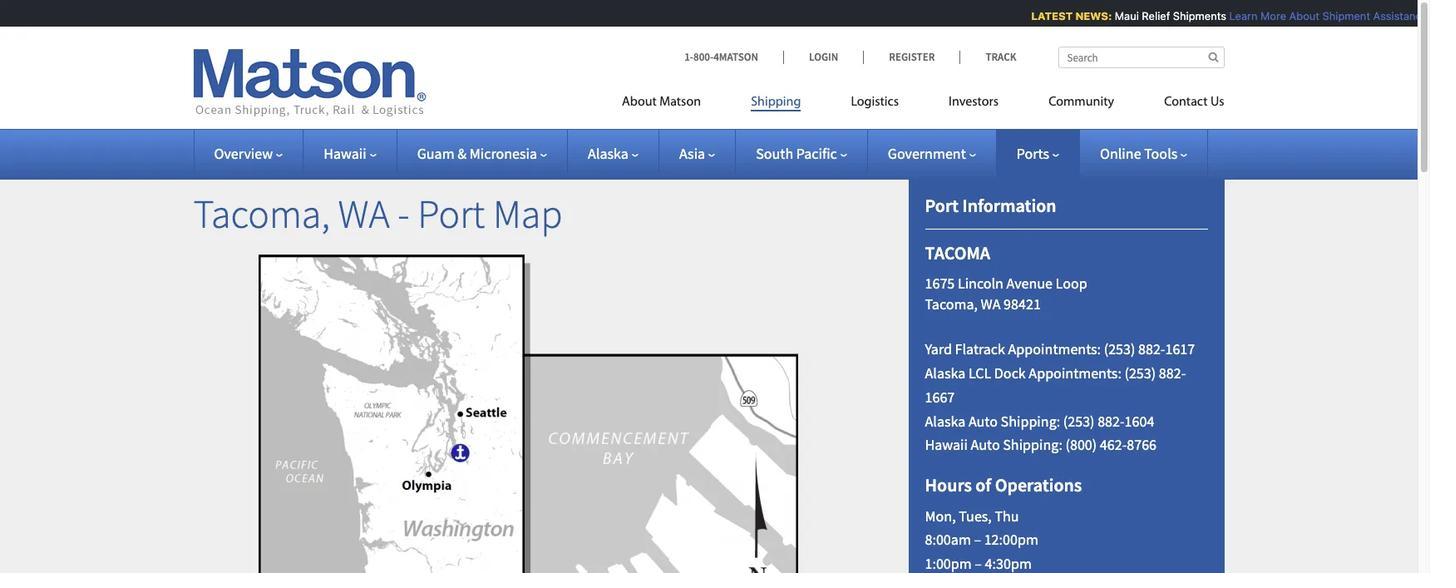 Task type: locate. For each thing, give the bounding box(es) containing it.
loop
[[1056, 274, 1088, 293]]

appointments:
[[1009, 340, 1101, 359], [1029, 364, 1122, 383]]

1 vertical spatial appointments:
[[1029, 364, 1122, 383]]

track
[[986, 50, 1017, 64]]

register
[[889, 50, 935, 64]]

port
[[418, 189, 485, 239], [925, 194, 959, 217]]

1675
[[925, 274, 955, 293]]

tools
[[1145, 144, 1178, 163]]

us
[[1211, 96, 1225, 109]]

tacoma, wa - port map
[[193, 189, 563, 239]]

882-
[[1139, 340, 1166, 359], [1159, 364, 1186, 383], [1098, 411, 1125, 431]]

alaska up "1667"
[[925, 364, 966, 383]]

(253) left 1617
[[1104, 340, 1136, 359]]

882- up 1604
[[1139, 340, 1166, 359]]

0 vertical spatial auto
[[969, 411, 998, 431]]

0 vertical spatial about
[[1287, 9, 1317, 22]]

more
[[1258, 9, 1284, 22]]

tacoma, down overview link
[[193, 189, 330, 239]]

south pacific link
[[756, 144, 848, 163]]

lincoln
[[958, 274, 1004, 293]]

0 vertical spatial shipping:
[[1001, 411, 1061, 431]]

hawaii up "hours"
[[925, 435, 968, 455]]

1 horizontal spatial hawaii
[[925, 435, 968, 455]]

0 vertical spatial alaska
[[588, 144, 629, 163]]

1 vertical spatial alaska
[[925, 364, 966, 383]]

tacoma, down 1675 on the right of page
[[925, 295, 978, 314]]

&
[[458, 144, 467, 163]]

login link
[[784, 50, 864, 64]]

shipping:
[[1001, 411, 1061, 431], [1003, 435, 1063, 455]]

hawaii up tacoma, wa - port map on the left top of page
[[324, 144, 367, 163]]

latest news: maui relief shipments learn more about shipment assistance o
[[1029, 9, 1431, 22]]

wa
[[338, 189, 390, 239], [981, 295, 1001, 314]]

1 horizontal spatial port
[[925, 194, 959, 217]]

south pacific
[[756, 144, 838, 163]]

appointments: right dock at right bottom
[[1029, 364, 1122, 383]]

port information
[[925, 194, 1057, 217]]

hawaii inside yard flatrack appointments: (253) 882-1617 alaska lcl dock appointments: (253) 882- 1667 alaska auto shipping: (253) 882-1604 hawaii auto shipping: (800) 462-8766
[[925, 435, 968, 455]]

matson
[[660, 96, 701, 109]]

yard flatrack appointments: (253) 882-1617 alaska lcl dock appointments: (253) 882- 1667 alaska auto shipping: (253) 882-1604 hawaii auto shipping: (800) 462-8766
[[925, 340, 1196, 455]]

None search field
[[1059, 47, 1225, 68]]

wa left -
[[338, 189, 390, 239]]

guam
[[417, 144, 455, 163]]

government
[[888, 144, 966, 163]]

882- down 1617
[[1159, 364, 1186, 383]]

shipping link
[[726, 87, 826, 121]]

auto up of
[[971, 435, 1000, 455]]

(253) up 1604
[[1125, 364, 1156, 383]]

1 horizontal spatial tacoma,
[[925, 295, 978, 314]]

1-800-4matson
[[685, 50, 759, 64]]

wa inside 1675 lincoln avenue loop tacoma, wa 98421
[[981, 295, 1001, 314]]

asia link
[[680, 144, 716, 163]]

community
[[1049, 96, 1115, 109]]

about left matson
[[622, 96, 657, 109]]

1 vertical spatial tacoma,
[[925, 295, 978, 314]]

online tools
[[1101, 144, 1178, 163]]

0 horizontal spatial about
[[622, 96, 657, 109]]

1 vertical spatial wa
[[981, 295, 1001, 314]]

south
[[756, 144, 794, 163]]

2 vertical spatial (253)
[[1064, 411, 1095, 431]]

about matson
[[622, 96, 701, 109]]

alaska down "1667"
[[925, 411, 966, 431]]

0 horizontal spatial tacoma,
[[193, 189, 330, 239]]

about right "more"
[[1287, 9, 1317, 22]]

800-
[[694, 50, 714, 64]]

avenue
[[1007, 274, 1053, 293]]

1667
[[925, 387, 955, 407]]

(253) up (800)
[[1064, 411, 1095, 431]]

assistance
[[1371, 9, 1425, 22]]

latest
[[1029, 9, 1070, 22]]

0 vertical spatial tacoma,
[[193, 189, 330, 239]]

(253)
[[1104, 340, 1136, 359], [1125, 364, 1156, 383], [1064, 411, 1095, 431]]

section
[[888, 153, 1246, 573]]

about
[[1287, 9, 1317, 22], [622, 96, 657, 109]]

shipping: up 'operations'
[[1003, 435, 1063, 455]]

shipping: down dock at right bottom
[[1001, 411, 1061, 431]]

0 vertical spatial wa
[[338, 189, 390, 239]]

appointments: up dock at right bottom
[[1009, 340, 1101, 359]]

thu
[[995, 506, 1020, 525]]

shipments
[[1170, 9, 1224, 22]]

login
[[809, 50, 839, 64]]

learn more about shipment assistance o link
[[1227, 9, 1431, 22]]

contact us
[[1165, 96, 1225, 109]]

1 vertical spatial hawaii
[[925, 435, 968, 455]]

-
[[398, 189, 410, 239]]

2 vertical spatial 882-
[[1098, 411, 1125, 431]]

882- up 462-
[[1098, 411, 1125, 431]]

o
[[1428, 9, 1431, 22]]

auto
[[969, 411, 998, 431], [971, 435, 1000, 455]]

flatrack
[[955, 340, 1006, 359]]

1 horizontal spatial about
[[1287, 9, 1317, 22]]

1 vertical spatial 882-
[[1159, 364, 1186, 383]]

462-
[[1100, 435, 1127, 455]]

wa down lincoln
[[981, 295, 1001, 314]]

1 horizontal spatial wa
[[981, 295, 1001, 314]]

alaska link
[[588, 144, 639, 163]]

0 vertical spatial appointments:
[[1009, 340, 1101, 359]]

about matson link
[[622, 87, 726, 121]]

1 vertical spatial about
[[622, 96, 657, 109]]

port up tacoma
[[925, 194, 959, 217]]

auto down lcl
[[969, 411, 998, 431]]

tacoma,
[[193, 189, 330, 239], [925, 295, 978, 314]]

alaska
[[588, 144, 629, 163], [925, 364, 966, 383], [925, 411, 966, 431]]

port right -
[[418, 189, 485, 239]]

track link
[[960, 50, 1017, 64]]

logistics
[[851, 96, 899, 109]]

tues,
[[959, 506, 992, 525]]

alaska down about matson
[[588, 144, 629, 163]]

0 horizontal spatial hawaii
[[324, 144, 367, 163]]

learn
[[1227, 9, 1255, 22]]



Task type: vqa. For each thing, say whether or not it's contained in the screenshot.
Top Menu navigation
yes



Task type: describe. For each thing, give the bounding box(es) containing it.
contact
[[1165, 96, 1208, 109]]

relief
[[1139, 9, 1167, 22]]

ports link
[[1017, 144, 1060, 163]]

1-800-4matson link
[[685, 50, 784, 64]]

1-
[[685, 50, 694, 64]]

–
[[974, 530, 982, 549]]

online
[[1101, 144, 1142, 163]]

hawaii link
[[324, 144, 377, 163]]

2 vertical spatial alaska
[[925, 411, 966, 431]]

8766
[[1127, 435, 1157, 455]]

hours of operations
[[925, 473, 1083, 497]]

8:00am
[[925, 530, 971, 549]]

ports
[[1017, 144, 1050, 163]]

0 vertical spatial 882-
[[1139, 340, 1166, 359]]

(800)
[[1066, 435, 1097, 455]]

maui
[[1112, 9, 1136, 22]]

blue matson logo with ocean, shipping, truck, rail and logistics written beneath it. image
[[193, 49, 426, 117]]

search image
[[1209, 52, 1219, 62]]

asia
[[680, 144, 706, 163]]

12:00pm
[[985, 530, 1039, 549]]

1 vertical spatial shipping:
[[1003, 435, 1063, 455]]

0 vertical spatial hawaii
[[324, 144, 367, 163]]

yard
[[925, 340, 952, 359]]

micronesia
[[470, 144, 537, 163]]

operations
[[995, 473, 1083, 497]]

1675 lincoln avenue loop tacoma, wa 98421
[[925, 274, 1088, 314]]

government link
[[888, 144, 976, 163]]

mon,
[[925, 506, 956, 525]]

overview
[[214, 144, 273, 163]]

of
[[976, 473, 992, 497]]

guam & micronesia link
[[417, 144, 547, 163]]

tacoma, inside 1675 lincoln avenue loop tacoma, wa 98421
[[925, 295, 978, 314]]

lcl
[[969, 364, 992, 383]]

0 horizontal spatial port
[[418, 189, 485, 239]]

4matson
[[714, 50, 759, 64]]

about inside 'link'
[[622, 96, 657, 109]]

hours
[[925, 473, 972, 497]]

news:
[[1073, 9, 1109, 22]]

0 horizontal spatial wa
[[338, 189, 390, 239]]

mon, tues, thu 8:00am – 12:00pm
[[925, 506, 1039, 549]]

tacoma
[[925, 242, 991, 265]]

online tools link
[[1101, 144, 1188, 163]]

0 vertical spatial (253)
[[1104, 340, 1136, 359]]

1 vertical spatial auto
[[971, 435, 1000, 455]]

1617
[[1166, 340, 1196, 359]]

contact us link
[[1140, 87, 1225, 121]]

1 vertical spatial (253)
[[1125, 364, 1156, 383]]

information
[[963, 194, 1057, 217]]

Search search field
[[1059, 47, 1225, 68]]

shipping
[[751, 96, 801, 109]]

shipment
[[1320, 9, 1368, 22]]

register link
[[864, 50, 960, 64]]

1604
[[1125, 411, 1155, 431]]

98421
[[1004, 295, 1041, 314]]

guam & micronesia
[[417, 144, 537, 163]]

dock
[[995, 364, 1026, 383]]

logistics link
[[826, 87, 924, 121]]

pacific
[[797, 144, 838, 163]]

section containing port information
[[888, 153, 1246, 573]]

overview link
[[214, 144, 283, 163]]

investors link
[[924, 87, 1024, 121]]

top menu navigation
[[622, 87, 1225, 121]]

community link
[[1024, 87, 1140, 121]]

investors
[[949, 96, 999, 109]]

map
[[493, 189, 563, 239]]



